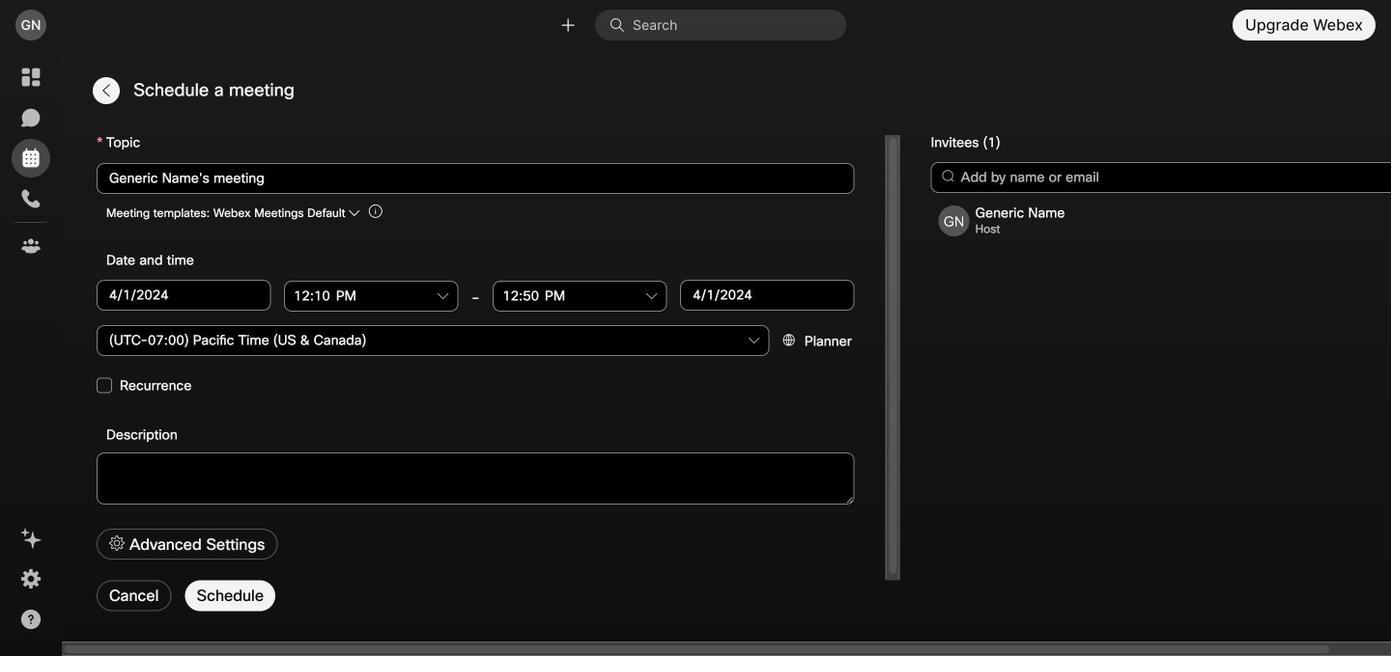 Task type: vqa. For each thing, say whether or not it's contained in the screenshot.
Messaging, has no new notifications IMAGE
no



Task type: locate. For each thing, give the bounding box(es) containing it.
navigation
[[0, 50, 62, 657]]

webex tab list
[[12, 58, 50, 266]]



